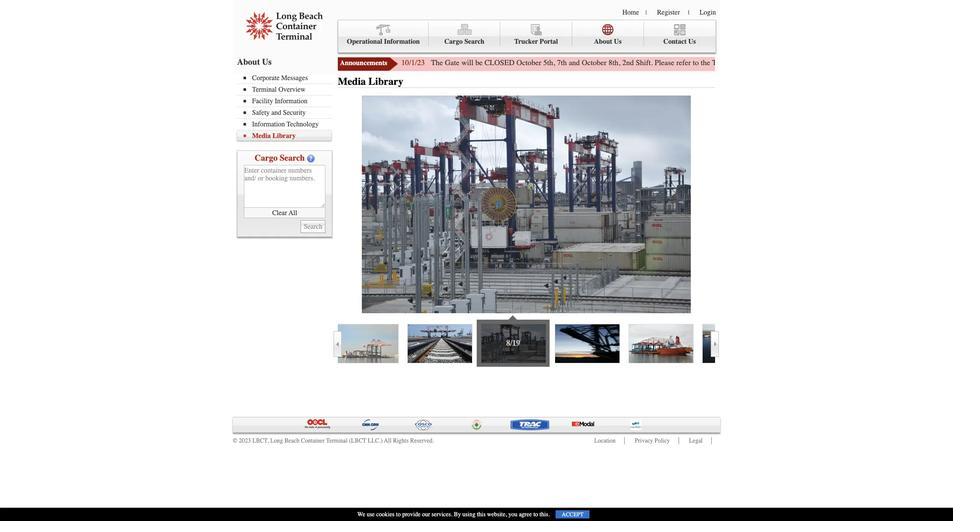 Task type: vqa. For each thing, say whether or not it's contained in the screenshot.
ACCEPT button
yes



Task type: describe. For each thing, give the bounding box(es) containing it.
agree
[[519, 511, 532, 519]]

register
[[658, 9, 681, 16]]

cargo search link
[[429, 22, 501, 47]]

0 horizontal spatial about us
[[237, 57, 272, 67]]

please
[[655, 58, 675, 67]]

5th,
[[544, 58, 555, 67]]

we use cookies to provide our services. by using this website, you agree to this.
[[358, 511, 550, 519]]

10/1/23 the gate will be closed october 5th, 7th and october 8th, 2nd shift. please refer to the truck gate hours web page for further gate details for the week.
[[402, 58, 913, 67]]

long
[[270, 438, 283, 445]]

website,
[[487, 511, 507, 519]]

corporate
[[252, 74, 280, 82]]

this.
[[540, 511, 550, 519]]

all inside button
[[289, 209, 297, 217]]

security
[[283, 109, 306, 117]]

trucker portal link
[[501, 22, 573, 47]]

us for contact us link
[[689, 38, 697, 45]]

login
[[700, 9, 717, 16]]

privacy
[[635, 438, 654, 445]]

1 vertical spatial all
[[384, 438, 392, 445]]

8th,
[[609, 58, 621, 67]]

login link
[[700, 9, 717, 16]]

the
[[431, 58, 443, 67]]

0 vertical spatial media
[[338, 76, 366, 88]]

menu bar containing corporate messages
[[237, 73, 336, 142]]

further
[[812, 58, 833, 67]]

1 horizontal spatial library
[[369, 76, 404, 88]]

2nd
[[623, 58, 634, 67]]

1 horizontal spatial terminal
[[326, 438, 348, 445]]

details
[[850, 58, 870, 67]]

us for about us "link"
[[614, 38, 622, 45]]

location
[[595, 438, 616, 445]]

by
[[454, 511, 461, 519]]

legal
[[690, 438, 703, 445]]

1 | from the left
[[646, 9, 647, 16]]

provide
[[403, 511, 421, 519]]

media library link
[[244, 132, 332, 140]]

operational
[[347, 38, 383, 45]]

search inside menu bar
[[465, 38, 485, 45]]

gate
[[835, 58, 848, 67]]

closed
[[485, 58, 515, 67]]

corporate messages terminal overview facility information safety and security information technology media library
[[252, 74, 319, 140]]

2 october from the left
[[582, 58, 607, 67]]

home
[[623, 9, 640, 16]]

technology
[[287, 121, 319, 128]]

2 horizontal spatial to
[[693, 58, 699, 67]]

contact us link
[[644, 22, 716, 47]]

2 vertical spatial information
[[252, 121, 285, 128]]

web
[[770, 58, 783, 67]]

1 october from the left
[[517, 58, 542, 67]]

cookies
[[377, 511, 395, 519]]

cargo search inside menu bar
[[445, 38, 485, 45]]

this
[[477, 511, 486, 519]]

about us link
[[573, 22, 644, 47]]

privacy policy
[[635, 438, 670, 445]]

register link
[[658, 9, 681, 16]]

hours
[[749, 58, 768, 67]]

operational information link
[[339, 22, 429, 47]]

portal
[[540, 38, 558, 45]]

trucker portal
[[515, 38, 558, 45]]

lbct,
[[253, 438, 269, 445]]

be
[[476, 58, 483, 67]]

2 gate from the left
[[733, 58, 747, 67]]

accept
[[562, 512, 584, 518]]

0 vertical spatial cargo
[[445, 38, 463, 45]]

0 horizontal spatial to
[[396, 511, 401, 519]]

contact
[[664, 38, 687, 45]]

1 vertical spatial search
[[280, 153, 305, 163]]

media library
[[338, 76, 404, 88]]

messages
[[281, 74, 308, 82]]

©
[[233, 438, 238, 445]]

privacy policy link
[[635, 438, 670, 445]]

about inside "link"
[[594, 38, 613, 45]]

1 the from the left
[[701, 58, 711, 67]]

0 vertical spatial and
[[569, 58, 580, 67]]

location link
[[595, 438, 616, 445]]

rights
[[393, 438, 409, 445]]

llc.)
[[368, 438, 383, 445]]



Task type: locate. For each thing, give the bounding box(es) containing it.
information down "safety"
[[252, 121, 285, 128]]

october left 8th, on the right top of the page
[[582, 58, 607, 67]]

terminal down the corporate
[[252, 86, 277, 94]]

trucker
[[515, 38, 538, 45]]

safety
[[252, 109, 270, 117]]

0 vertical spatial information
[[384, 38, 420, 45]]

0 horizontal spatial cargo search
[[255, 153, 305, 163]]

cargo up will
[[445, 38, 463, 45]]

overview
[[279, 86, 306, 94]]

about us inside "link"
[[594, 38, 622, 45]]

about us up 8th, on the right top of the page
[[594, 38, 622, 45]]

cargo
[[445, 38, 463, 45], [255, 153, 278, 163]]

Enter container numbers and/ or booking numbers.  text field
[[244, 165, 326, 208]]

0 horizontal spatial us
[[262, 57, 272, 67]]

1 vertical spatial library
[[273, 132, 296, 140]]

7th
[[557, 58, 567, 67]]

0 vertical spatial cargo search
[[445, 38, 485, 45]]

to left provide
[[396, 511, 401, 519]]

2 horizontal spatial us
[[689, 38, 697, 45]]

to
[[693, 58, 699, 67], [396, 511, 401, 519], [534, 511, 539, 519]]

gate right the the
[[445, 58, 460, 67]]

0 horizontal spatial all
[[289, 209, 297, 217]]

0 horizontal spatial for
[[801, 58, 810, 67]]

1 vertical spatial menu bar
[[237, 73, 336, 142]]

search
[[465, 38, 485, 45], [280, 153, 305, 163]]

media down "safety"
[[252, 132, 271, 140]]

0 vertical spatial library
[[369, 76, 404, 88]]

shift.
[[636, 58, 653, 67]]

0 horizontal spatial the
[[701, 58, 711, 67]]

|
[[646, 9, 647, 16], [689, 9, 690, 16]]

us
[[614, 38, 622, 45], [689, 38, 697, 45], [262, 57, 272, 67]]

all
[[289, 209, 297, 217], [384, 438, 392, 445]]

1 vertical spatial about us
[[237, 57, 272, 67]]

0 horizontal spatial about
[[237, 57, 260, 67]]

0 horizontal spatial |
[[646, 9, 647, 16]]

1 vertical spatial and
[[272, 109, 281, 117]]

media
[[338, 76, 366, 88], [252, 132, 271, 140]]

| left login link
[[689, 9, 690, 16]]

about us up the corporate
[[237, 57, 272, 67]]

library down announcements at the left
[[369, 76, 404, 88]]

all right clear
[[289, 209, 297, 217]]

about up the corporate
[[237, 57, 260, 67]]

0 horizontal spatial media
[[252, 132, 271, 140]]

home link
[[623, 9, 640, 16]]

will
[[462, 58, 474, 67]]

library down the information technology link at the left of the page
[[273, 132, 296, 140]]

our
[[422, 511, 430, 519]]

cargo search up will
[[445, 38, 485, 45]]

clear all
[[272, 209, 297, 217]]

0 vertical spatial search
[[465, 38, 485, 45]]

for right the details
[[872, 58, 881, 67]]

1 horizontal spatial cargo
[[445, 38, 463, 45]]

terminal inside "corporate messages terminal overview facility information safety and security information technology media library"
[[252, 86, 277, 94]]

1 horizontal spatial gate
[[733, 58, 747, 67]]

1 horizontal spatial menu bar
[[338, 20, 717, 53]]

(lbct
[[349, 438, 367, 445]]

© 2023 lbct, long beach container terminal (lbct llc.) all rights reserved.
[[233, 438, 434, 445]]

library inside "corporate messages terminal overview facility information safety and security information technology media library"
[[273, 132, 296, 140]]

refer
[[677, 58, 691, 67]]

1 horizontal spatial us
[[614, 38, 622, 45]]

october left 5th,
[[517, 58, 542, 67]]

using
[[463, 511, 476, 519]]

0 vertical spatial menu bar
[[338, 20, 717, 53]]

the left week.
[[883, 58, 892, 67]]

clear
[[272, 209, 287, 217]]

terminal overview link
[[244, 86, 332, 94]]

1 for from the left
[[801, 58, 810, 67]]

2023
[[239, 438, 251, 445]]

policy
[[655, 438, 670, 445]]

corporate messages link
[[244, 74, 332, 82]]

about
[[594, 38, 613, 45], [237, 57, 260, 67]]

1 vertical spatial terminal
[[326, 438, 348, 445]]

operational information
[[347, 38, 420, 45]]

0 vertical spatial about us
[[594, 38, 622, 45]]

search down media library link
[[280, 153, 305, 163]]

clear all button
[[244, 208, 326, 218]]

0 vertical spatial all
[[289, 209, 297, 217]]

container
[[301, 438, 325, 445]]

library
[[369, 76, 404, 88], [273, 132, 296, 140]]

services.
[[432, 511, 453, 519]]

1 vertical spatial cargo
[[255, 153, 278, 163]]

information down the 'overview'
[[275, 97, 308, 105]]

1 horizontal spatial for
[[872, 58, 881, 67]]

1 vertical spatial cargo search
[[255, 153, 305, 163]]

contact us
[[664, 38, 697, 45]]

and
[[569, 58, 580, 67], [272, 109, 281, 117]]

you
[[509, 511, 518, 519]]

10/1/23
[[402, 58, 425, 67]]

safety and security link
[[244, 109, 332, 117]]

week.
[[894, 58, 913, 67]]

0 horizontal spatial terminal
[[252, 86, 277, 94]]

search up be
[[465, 38, 485, 45]]

1 horizontal spatial to
[[534, 511, 539, 519]]

menu bar
[[338, 20, 717, 53], [237, 73, 336, 142]]

terminal
[[252, 86, 277, 94], [326, 438, 348, 445]]

information up "10/1/23"
[[384, 38, 420, 45]]

announcements
[[340, 59, 388, 67]]

terminal left (lbct
[[326, 438, 348, 445]]

we
[[358, 511, 366, 519]]

truck
[[713, 58, 731, 67]]

facility
[[252, 97, 273, 105]]

and right "safety"
[[272, 109, 281, 117]]

to right refer
[[693, 58, 699, 67]]

reserved.
[[410, 438, 434, 445]]

media inside "corporate messages terminal overview facility information safety and security information technology media library"
[[252, 132, 271, 140]]

us up 8th, on the right top of the page
[[614, 38, 622, 45]]

2 for from the left
[[872, 58, 881, 67]]

for
[[801, 58, 810, 67], [872, 58, 881, 67]]

| right home link
[[646, 9, 647, 16]]

1 vertical spatial about
[[237, 57, 260, 67]]

1 horizontal spatial and
[[569, 58, 580, 67]]

1 horizontal spatial the
[[883, 58, 892, 67]]

1 vertical spatial media
[[252, 132, 271, 140]]

0 horizontal spatial october
[[517, 58, 542, 67]]

0 horizontal spatial gate
[[445, 58, 460, 67]]

cargo search down media library link
[[255, 153, 305, 163]]

None submit
[[301, 221, 326, 233]]

information technology link
[[244, 121, 332, 128]]

us right "contact"
[[689, 38, 697, 45]]

for right page
[[801, 58, 810, 67]]

media down announcements at the left
[[338, 76, 366, 88]]

1 horizontal spatial all
[[384, 438, 392, 445]]

october
[[517, 58, 542, 67], [582, 58, 607, 67]]

1 horizontal spatial about
[[594, 38, 613, 45]]

information
[[384, 38, 420, 45], [275, 97, 308, 105], [252, 121, 285, 128]]

0 horizontal spatial and
[[272, 109, 281, 117]]

8/19
[[507, 339, 520, 348]]

0 vertical spatial about
[[594, 38, 613, 45]]

1 gate from the left
[[445, 58, 460, 67]]

about up 8th, on the right top of the page
[[594, 38, 613, 45]]

the left truck
[[701, 58, 711, 67]]

0 vertical spatial terminal
[[252, 86, 277, 94]]

menu bar containing operational information
[[338, 20, 717, 53]]

1 horizontal spatial cargo search
[[445, 38, 485, 45]]

1 horizontal spatial |
[[689, 9, 690, 16]]

accept button
[[556, 511, 590, 519]]

and inside "corporate messages terminal overview facility information safety and security information technology media library"
[[272, 109, 281, 117]]

2 the from the left
[[883, 58, 892, 67]]

2 | from the left
[[689, 9, 690, 16]]

us up the corporate
[[262, 57, 272, 67]]

0 horizontal spatial library
[[273, 132, 296, 140]]

cargo down media library link
[[255, 153, 278, 163]]

beach
[[285, 438, 300, 445]]

and right "7th"
[[569, 58, 580, 67]]

1 horizontal spatial october
[[582, 58, 607, 67]]

legal link
[[690, 438, 703, 445]]

0 horizontal spatial cargo
[[255, 153, 278, 163]]

the
[[701, 58, 711, 67], [883, 58, 892, 67]]

1 horizontal spatial media
[[338, 76, 366, 88]]

to left this.
[[534, 511, 539, 519]]

about us
[[594, 38, 622, 45], [237, 57, 272, 67]]

1 vertical spatial information
[[275, 97, 308, 105]]

0 horizontal spatial search
[[280, 153, 305, 163]]

page
[[785, 58, 799, 67]]

gate right truck
[[733, 58, 747, 67]]

us inside "link"
[[614, 38, 622, 45]]

0 horizontal spatial menu bar
[[237, 73, 336, 142]]

1 horizontal spatial search
[[465, 38, 485, 45]]

all right llc.)
[[384, 438, 392, 445]]

gate
[[445, 58, 460, 67], [733, 58, 747, 67]]

use
[[367, 511, 375, 519]]

1 horizontal spatial about us
[[594, 38, 622, 45]]

facility information link
[[244, 97, 332, 105]]



